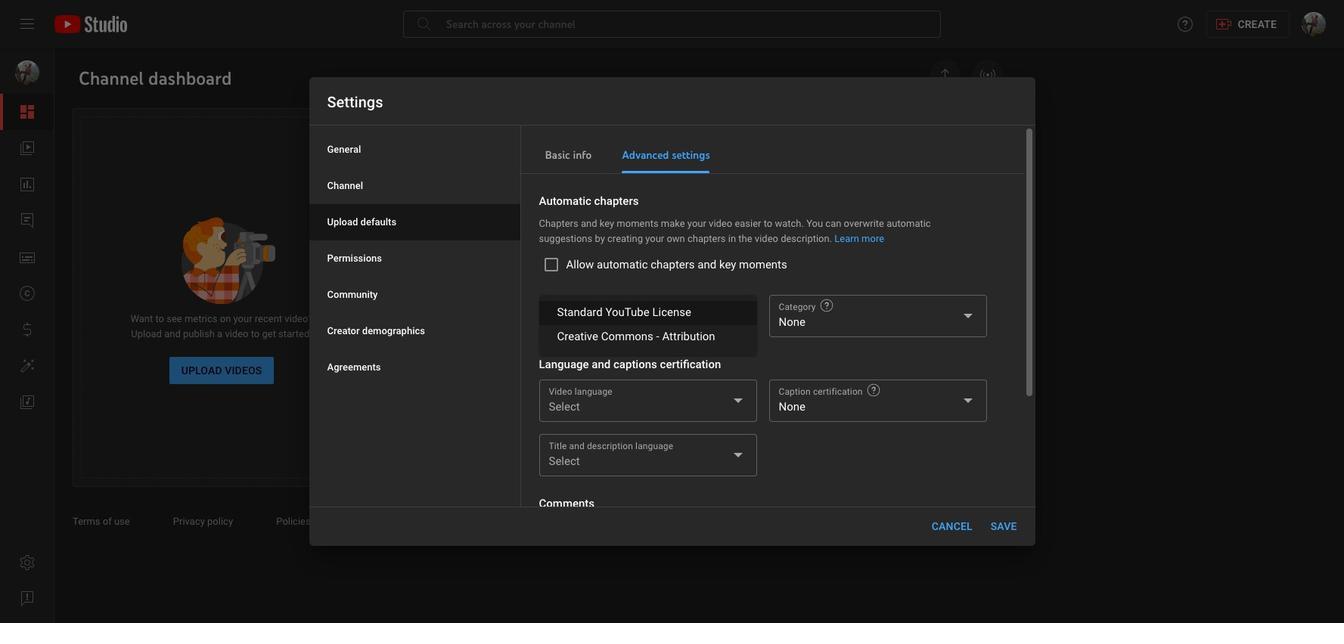 Task type: describe. For each thing, give the bounding box(es) containing it.
terms of use link
[[73, 516, 144, 528]]

channel for to
[[442, 405, 491, 417]]

select inside title and description language select
[[549, 455, 580, 468]]

see
[[167, 313, 182, 325]]

and inside checkbox
[[698, 258, 717, 272]]

recent
[[255, 313, 282, 325]]

key inside the "allow automatic chapters and key moments" checkbox
[[720, 258, 737, 272]]

advanced settings
[[622, 148, 711, 162]]

privacy policy link
[[173, 516, 248, 528]]

license right the 0.0
[[653, 306, 692, 319]]

warnings
[[724, 268, 764, 279]]

community inside settings dialog
[[327, 289, 378, 300]]

automatic inside checkbox
[[597, 258, 648, 272]]

settings
[[672, 148, 711, 162]]

and inside want to see metrics on your recent video? upload and publish a video to get started.
[[164, 328, 181, 340]]

can
[[826, 218, 842, 229]]

language
[[539, 358, 589, 372]]

caption
[[779, 387, 811, 397]]

basic info
[[545, 148, 592, 162]]

channel for of
[[783, 210, 818, 222]]

go to channel analytics button
[[402, 397, 556, 425]]

metrics
[[185, 313, 218, 325]]

title
[[549, 441, 567, 452]]

channel
[[327, 180, 363, 191]]

in
[[729, 233, 736, 244]]

upcoming changes to community guidelines warnings link
[[724, 239, 985, 296]]

make
[[661, 218, 685, 229]]

learn more
[[835, 233, 885, 244]]

watch.
[[775, 218, 804, 229]]

video language select
[[549, 387, 613, 414]]

captions
[[614, 358, 658, 372]]

upload videos button
[[169, 357, 274, 384]]

settings dialog
[[309, 77, 1036, 624]]

safety
[[322, 516, 349, 528]]

to inside the "upcoming changes to community guidelines warnings"
[[811, 253, 820, 264]]

language inside the video language select
[[575, 387, 613, 397]]

automatic chapters
[[539, 195, 639, 208]]

a
[[217, 328, 223, 340]]

policies & safety
[[276, 516, 352, 528]]

creative commons - attribution
[[557, 330, 716, 344]]

0 vertical spatial chapters
[[595, 195, 639, 208]]

your for easier
[[688, 218, 707, 229]]

—
[[660, 303, 668, 315]]

upload inside want to see metrics on your recent video? upload and publish a video to get started.
[[131, 328, 162, 340]]

license standard youtube license
[[549, 302, 683, 329]]

expansion
[[724, 210, 770, 222]]

your for video?
[[234, 313, 252, 325]]

"top community clips" shelf available now link
[[724, 154, 985, 196]]

suggestions
[[539, 233, 593, 244]]

upload for upload videos
[[181, 365, 222, 377]]

use
[[114, 516, 130, 528]]

upcoming changes to community guidelines warnings
[[724, 253, 921, 279]]

guidelines
[[875, 253, 921, 264]]

cancel
[[932, 521, 973, 533]]

youtube inside license standard youtube license
[[597, 316, 642, 329]]

by
[[595, 233, 605, 244]]

language and captions certification
[[539, 358, 721, 372]]

and for title and description language select
[[570, 441, 585, 452]]

description.
[[781, 233, 833, 244]]

cancel button
[[926, 513, 979, 540]]

account image
[[1302, 12, 1327, 36]]

want
[[131, 313, 153, 325]]

allow automatic chapters and key moments
[[566, 258, 788, 272]]

go to channel analytics link
[[390, 397, 686, 425]]

privacy
[[173, 516, 205, 528]]

automatic
[[539, 195, 592, 208]]

more
[[862, 233, 885, 244]]

1 horizontal spatial certification
[[813, 387, 863, 397]]

1 vertical spatial video
[[755, 233, 779, 244]]

to left "get" at the left bottom of page
[[251, 328, 260, 340]]

advanced
[[622, 148, 669, 162]]

save
[[991, 521, 1018, 533]]

learn
[[835, 233, 860, 244]]

tooltip for select
[[866, 383, 881, 398]]

allow
[[566, 258, 594, 272]]

video inside want to see metrics on your recent video? upload and publish a video to get started.
[[225, 328, 249, 340]]

settings
[[327, 93, 383, 111]]

"top community clips" shelf available now
[[724, 168, 907, 179]]

basic
[[545, 148, 570, 162]]

chapters
[[539, 218, 579, 229]]

description
[[587, 441, 633, 452]]

publish
[[183, 328, 215, 340]]



Task type: locate. For each thing, give the bounding box(es) containing it.
want to see metrics on your recent video? upload and publish a video to get started.
[[131, 313, 313, 340]]

2 vertical spatial your
[[234, 313, 252, 325]]

key up by
[[600, 218, 615, 229]]

key inside chapters and key moments make your video easier to watch. you can overwrite automatic suggestions by creating your own chapters in the video description.
[[600, 218, 615, 229]]

1 vertical spatial select
[[549, 455, 580, 468]]

expansion of channel permissions link
[[724, 197, 985, 238]]

2 vertical spatial chapters
[[651, 258, 695, 272]]

-
[[657, 330, 660, 344]]

upload left defaults
[[327, 216, 358, 228]]

0 horizontal spatial key
[[600, 218, 615, 229]]

analytics
[[493, 405, 550, 417]]

your inside want to see metrics on your recent video? upload and publish a video to get started.
[[234, 313, 252, 325]]

to inside chapters and key moments make your video easier to watch. you can overwrite automatic suggestions by creating your own chapters in the video description.
[[764, 218, 773, 229]]

and inside chapters and key moments make your video easier to watch. you can overwrite automatic suggestions by creating your own chapters in the video description.
[[581, 218, 598, 229]]

1 horizontal spatial community
[[822, 253, 872, 264]]

policy
[[207, 516, 233, 528]]

2 vertical spatial video
[[225, 328, 249, 340]]

youtube
[[606, 306, 650, 319], [597, 316, 642, 329]]

0 vertical spatial moments
[[617, 218, 659, 229]]

youtube inside list box
[[606, 306, 650, 319]]

title and description language select
[[549, 441, 674, 468]]

defaults
[[361, 216, 397, 228]]

video up in
[[709, 218, 733, 229]]

1 vertical spatial none
[[779, 400, 806, 414]]

video right a
[[225, 328, 249, 340]]

demographics
[[362, 325, 425, 337]]

moments inside checkbox
[[739, 258, 788, 272]]

1 vertical spatial automatic
[[597, 258, 648, 272]]

1 horizontal spatial of
[[772, 210, 781, 222]]

language right video at the left of page
[[575, 387, 613, 397]]

community inside the "upcoming changes to community guidelines warnings"
[[822, 253, 872, 264]]

to right go
[[425, 405, 439, 417]]

0 vertical spatial community
[[822, 253, 872, 264]]

language right description
[[636, 441, 674, 452]]

policies & safety link
[[276, 516, 364, 528]]

chapters
[[595, 195, 639, 208], [688, 233, 726, 244], [651, 258, 695, 272]]

0 vertical spatial channel
[[783, 210, 818, 222]]

0 horizontal spatial tooltip
[[819, 298, 834, 313]]

2 horizontal spatial your
[[688, 218, 707, 229]]

0 vertical spatial upload
[[327, 216, 358, 228]]

1 horizontal spatial moments
[[739, 258, 788, 272]]

overwrite
[[844, 218, 885, 229]]

list box
[[539, 295, 757, 356]]

0 horizontal spatial channel
[[442, 405, 491, 417]]

the
[[739, 233, 753, 244]]

of inside 'expansion of channel permissions' link
[[772, 210, 781, 222]]

upcoming
[[724, 253, 769, 264]]

none down the caption
[[779, 400, 806, 414]]

chapters inside chapters and key moments make your video easier to watch. you can overwrite automatic suggestions by creating your own chapters in the video description.
[[688, 233, 726, 244]]

of for terms
[[103, 516, 112, 528]]

1 vertical spatial moments
[[739, 258, 788, 272]]

upload defaults
[[327, 216, 397, 228]]

to inside button
[[425, 405, 439, 417]]

automatic down the creating at the top of the page
[[597, 258, 648, 272]]

go to channel analytics
[[408, 405, 550, 417]]

"top
[[724, 168, 744, 179]]

Allow automatic chapters and key moments checkbox
[[539, 253, 791, 277]]

and
[[581, 218, 598, 229], [698, 258, 717, 272], [164, 328, 181, 340], [592, 358, 611, 372], [570, 441, 585, 452]]

and right title
[[570, 441, 585, 452]]

1 horizontal spatial language
[[636, 441, 674, 452]]

1 vertical spatial channel
[[442, 405, 491, 417]]

upload for upload defaults
[[327, 216, 358, 228]]

select down title
[[549, 455, 580, 468]]

of left use
[[103, 516, 112, 528]]

easier
[[735, 218, 762, 229]]

0 horizontal spatial certification
[[660, 358, 721, 372]]

certification down attribution
[[660, 358, 721, 372]]

select down video at the left of page
[[549, 400, 580, 414]]

none for select
[[779, 400, 806, 414]]

tooltip right caption certification
[[866, 383, 881, 398]]

standard youtube license
[[557, 306, 692, 319]]

2 horizontal spatial video
[[755, 233, 779, 244]]

policies
[[276, 516, 311, 528]]

key down in
[[720, 258, 737, 272]]

commons
[[601, 330, 654, 344]]

comments
[[539, 497, 595, 511]]

1 vertical spatial key
[[720, 258, 737, 272]]

learn more link
[[835, 233, 885, 244]]

none down 'category'
[[779, 316, 806, 329]]

available
[[848, 168, 887, 179]]

video right the
[[755, 233, 779, 244]]

creating
[[608, 233, 643, 244]]

terms
[[73, 516, 100, 528]]

tooltip right 'category'
[[819, 298, 834, 313]]

changes
[[771, 253, 808, 264]]

1 vertical spatial of
[[103, 516, 112, 528]]

terms of use
[[73, 516, 132, 528]]

own
[[667, 233, 686, 244]]

license down —
[[644, 316, 683, 329]]

video
[[549, 387, 573, 397]]

and for chapters and key moments make your video easier to watch. you can overwrite automatic suggestions by creating your own chapters in the video description.
[[581, 218, 598, 229]]

chapters up the creating at the top of the page
[[595, 195, 639, 208]]

moments inside chapters and key moments make your video easier to watch. you can overwrite automatic suggestions by creating your own chapters in the video description.
[[617, 218, 659, 229]]

general
[[327, 144, 361, 155]]

save button
[[985, 513, 1024, 540]]

0 horizontal spatial upload
[[131, 328, 162, 340]]

creative
[[557, 330, 599, 344]]

creator demographics
[[327, 325, 425, 337]]

your right make
[[688, 218, 707, 229]]

tooltip
[[819, 298, 834, 313], [866, 383, 881, 398]]

community
[[822, 253, 872, 264], [327, 289, 378, 300]]

your left the own
[[646, 233, 665, 244]]

1 vertical spatial certification
[[813, 387, 863, 397]]

of right the easier
[[772, 210, 781, 222]]

0 vertical spatial tooltip
[[819, 298, 834, 313]]

0 vertical spatial video
[[709, 218, 733, 229]]

1 vertical spatial language
[[636, 441, 674, 452]]

to down description.
[[811, 253, 820, 264]]

upload inside button
[[181, 365, 222, 377]]

menu inside settings dialog
[[309, 132, 520, 386]]

menu
[[309, 132, 520, 386]]

language inside title and description language select
[[636, 441, 674, 452]]

1 horizontal spatial key
[[720, 258, 737, 272]]

1 vertical spatial tooltip
[[866, 383, 881, 398]]

channel up description.
[[783, 210, 818, 222]]

to right the easier
[[764, 218, 773, 229]]

0 vertical spatial your
[[688, 218, 707, 229]]

your right on
[[234, 313, 252, 325]]

chapters down the own
[[651, 258, 695, 272]]

language
[[575, 387, 613, 397], [636, 441, 674, 452]]

started.
[[279, 328, 312, 340]]

license
[[549, 302, 581, 313], [653, 306, 692, 319], [644, 316, 683, 329]]

shelf
[[824, 168, 846, 179]]

0 horizontal spatial community
[[327, 289, 378, 300]]

0 vertical spatial automatic
[[887, 218, 931, 229]]

0 vertical spatial language
[[575, 387, 613, 397]]

of for expansion
[[772, 210, 781, 222]]

create
[[1238, 18, 1278, 30]]

0 horizontal spatial language
[[575, 387, 613, 397]]

standard inside license standard youtube license
[[549, 316, 595, 329]]

video
[[709, 218, 733, 229], [755, 233, 779, 244], [225, 328, 249, 340]]

community down permissions
[[327, 289, 378, 300]]

2 none from the top
[[779, 400, 806, 414]]

and left warnings
[[698, 258, 717, 272]]

0 horizontal spatial moments
[[617, 218, 659, 229]]

and left captions
[[592, 358, 611, 372]]

2 vertical spatial upload
[[181, 365, 222, 377]]

none for standard youtube license
[[779, 316, 806, 329]]

chapters left in
[[688, 233, 726, 244]]

channel inside button
[[442, 405, 491, 417]]

certification right the caption
[[813, 387, 863, 397]]

license up "creative"
[[549, 302, 581, 313]]

1 horizontal spatial channel
[[783, 210, 818, 222]]

certification
[[660, 358, 721, 372], [813, 387, 863, 397]]

menu containing general
[[309, 132, 520, 386]]

1 horizontal spatial tooltip
[[866, 383, 881, 398]]

category
[[779, 302, 816, 313]]

moments up the creating at the top of the page
[[617, 218, 659, 229]]

1 horizontal spatial automatic
[[887, 218, 931, 229]]

0.0 —
[[639, 303, 668, 315]]

attribution
[[663, 330, 716, 344]]

none
[[779, 316, 806, 329], [779, 400, 806, 414]]

expansion of channel permissions
[[724, 210, 874, 222]]

0 vertical spatial key
[[600, 218, 615, 229]]

automatic
[[887, 218, 931, 229], [597, 258, 648, 272]]

and inside title and description language select
[[570, 441, 585, 452]]

0 vertical spatial of
[[772, 210, 781, 222]]

0 vertical spatial certification
[[660, 358, 721, 372]]

1 horizontal spatial video
[[709, 218, 733, 229]]

1 horizontal spatial upload
[[181, 365, 222, 377]]

clips"
[[798, 168, 822, 179]]

automatic up the "guidelines"
[[887, 218, 931, 229]]

standard inside list box
[[557, 306, 603, 319]]

to left see
[[156, 313, 164, 325]]

automatic inside chapters and key moments make your video easier to watch. you can overwrite automatic suggestions by creating your own chapters in the video description.
[[887, 218, 931, 229]]

1 vertical spatial your
[[646, 233, 665, 244]]

moments
[[617, 218, 659, 229], [739, 258, 788, 272]]

list box containing standard youtube license
[[539, 295, 757, 356]]

on
[[220, 313, 231, 325]]

0 horizontal spatial automatic
[[597, 258, 648, 272]]

upload inside menu
[[327, 216, 358, 228]]

video?
[[285, 313, 313, 325]]

0 vertical spatial select
[[549, 400, 580, 414]]

&
[[313, 516, 319, 528]]

1 vertical spatial chapters
[[688, 233, 726, 244]]

0 horizontal spatial video
[[225, 328, 249, 340]]

select inside the video language select
[[549, 400, 580, 414]]

1 vertical spatial community
[[327, 289, 378, 300]]

0.0
[[639, 303, 652, 315]]

chapters inside checkbox
[[651, 258, 695, 272]]

1 horizontal spatial your
[[646, 233, 665, 244]]

1 select from the top
[[549, 400, 580, 414]]

get
[[262, 328, 276, 340]]

and for language and captions certification
[[592, 358, 611, 372]]

and up by
[[581, 218, 598, 229]]

2 select from the top
[[549, 455, 580, 468]]

1 none from the top
[[779, 316, 806, 329]]

upload down want
[[131, 328, 162, 340]]

1 vertical spatial upload
[[131, 328, 162, 340]]

creator
[[327, 325, 360, 337]]

2 horizontal spatial upload
[[327, 216, 358, 228]]

caption certification
[[779, 387, 863, 397]]

permissions
[[327, 253, 382, 264]]

upload videos
[[181, 365, 262, 377]]

0 vertical spatial none
[[779, 316, 806, 329]]

community down learn
[[822, 253, 872, 264]]

of
[[772, 210, 781, 222], [103, 516, 112, 528]]

agreements
[[327, 362, 381, 373]]

tooltip for standard youtube license
[[819, 298, 834, 313]]

moments down the
[[739, 258, 788, 272]]

channel right go
[[442, 405, 491, 417]]

0 horizontal spatial your
[[234, 313, 252, 325]]

permissions
[[820, 210, 874, 222]]

go
[[408, 405, 423, 417]]

chapters and key moments make your video easier to watch. you can overwrite automatic suggestions by creating your own chapters in the video description.
[[539, 218, 931, 244]]

select
[[549, 400, 580, 414], [549, 455, 580, 468]]

0 horizontal spatial of
[[103, 516, 112, 528]]

upload down publish
[[181, 365, 222, 377]]

and down see
[[164, 328, 181, 340]]



Task type: vqa. For each thing, say whether or not it's contained in the screenshot.
Select within the Video language Select
yes



